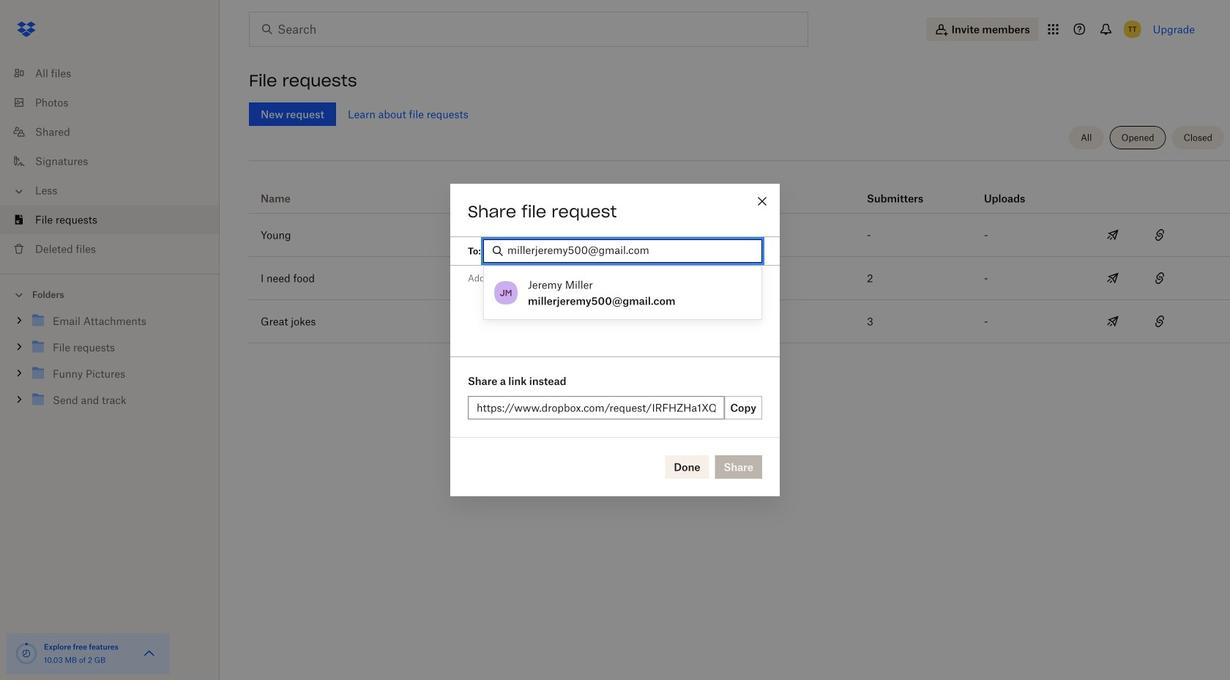 Task type: locate. For each thing, give the bounding box(es) containing it.
list
[[0, 50, 220, 274]]

cell
[[1183, 214, 1230, 256], [1183, 300, 1230, 343]]

None text field
[[477, 400, 716, 416]]

1 cell from the top
[[1183, 214, 1230, 256]]

row group
[[249, 214, 1230, 343]]

1 vertical spatial cell
[[1183, 300, 1230, 343]]

send email image
[[1104, 313, 1122, 330]]

4 row from the top
[[249, 300, 1230, 343]]

1 horizontal spatial column header
[[984, 172, 1043, 207]]

0 vertical spatial send email image
[[1104, 226, 1122, 244]]

option
[[484, 272, 762, 313]]

0 horizontal spatial column header
[[867, 172, 925, 207]]

dialog
[[450, 184, 780, 496]]

2 row from the top
[[249, 214, 1230, 257]]

1 vertical spatial send email image
[[1104, 269, 1122, 287]]

1 send email image from the top
[[1104, 226, 1122, 244]]

0 vertical spatial copy link image
[[1151, 226, 1169, 244]]

1 copy link image from the top
[[1151, 226, 1169, 244]]

send email image
[[1104, 226, 1122, 244], [1104, 269, 1122, 287]]

2 cell from the top
[[1183, 300, 1230, 343]]

2 copy link image from the top
[[1151, 269, 1169, 287]]

row
[[249, 166, 1230, 214], [249, 214, 1230, 257], [249, 257, 1230, 300], [249, 300, 1230, 343]]

table
[[249, 166, 1230, 343]]

3 row from the top
[[249, 257, 1230, 300]]

1 column header from the left
[[867, 172, 925, 207]]

group
[[0, 305, 220, 424]]

copy link image
[[1151, 313, 1169, 330]]

list item
[[0, 205, 220, 234]]

Add a message (optional) text field
[[450, 266, 780, 354]]

2 send email image from the top
[[1104, 269, 1122, 287]]

copy link image for third row from the bottom of the page
[[1151, 226, 1169, 244]]

column header
[[867, 172, 925, 207], [984, 172, 1043, 207]]

1 vertical spatial copy link image
[[1151, 269, 1169, 287]]

pro trial element
[[743, 190, 766, 207]]

copy link image
[[1151, 226, 1169, 244], [1151, 269, 1169, 287]]

0 vertical spatial cell
[[1183, 214, 1230, 256]]



Task type: vqa. For each thing, say whether or not it's contained in the screenshot.
files
no



Task type: describe. For each thing, give the bounding box(es) containing it.
less image
[[12, 184, 26, 199]]

send email image for second row from the bottom copy link image
[[1104, 269, 1122, 287]]

Contact input text field
[[507, 242, 755, 258]]

2 column header from the left
[[984, 172, 1043, 207]]

send email image for copy link image corresponding to third row from the bottom of the page
[[1104, 226, 1122, 244]]

1 row from the top
[[249, 166, 1230, 214]]

copy link image for second row from the bottom
[[1151, 269, 1169, 287]]

dropbox image
[[12, 15, 41, 44]]



